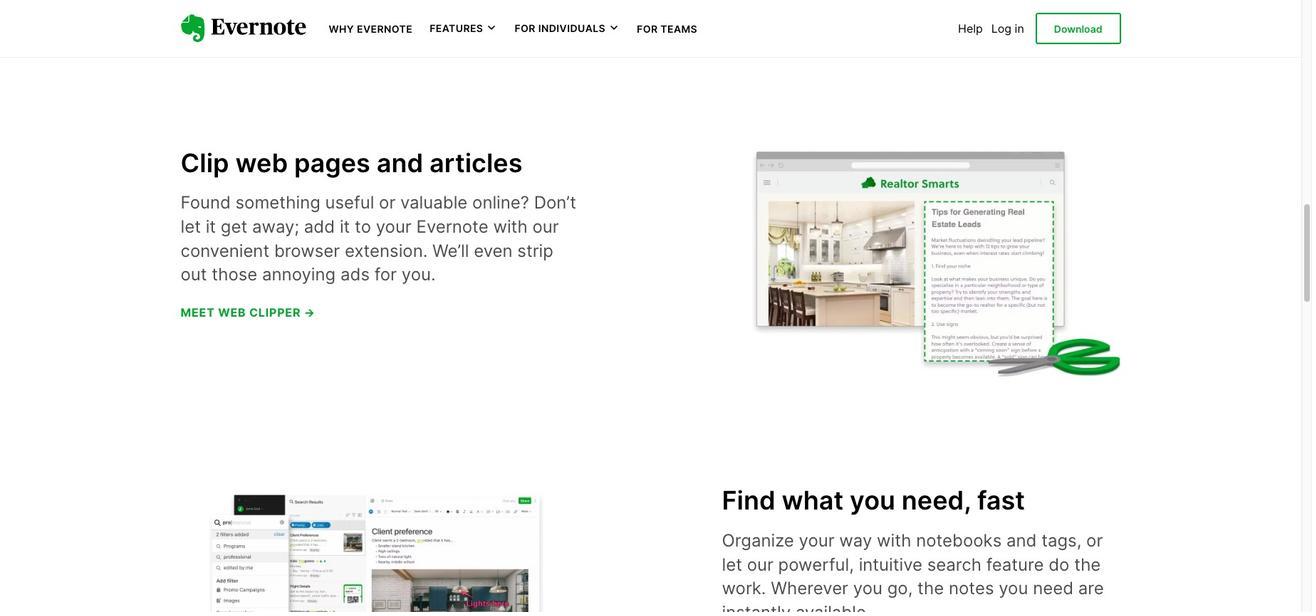 Task type: describe. For each thing, give the bounding box(es) containing it.
useful
[[325, 193, 374, 213]]

articles
[[430, 147, 523, 179]]

clip web pages and articles
[[181, 147, 523, 179]]

for
[[375, 265, 397, 285]]

web clipper evernote tool showcase image
[[751, 139, 1121, 386]]

convenient
[[181, 241, 269, 261]]

meet web clipper →
[[181, 306, 316, 320]]

search
[[928, 555, 982, 576]]

online?
[[473, 193, 530, 213]]

for for for individuals
[[515, 22, 536, 34]]

ads
[[341, 265, 370, 285]]

for individuals
[[515, 22, 606, 34]]

wherever
[[771, 579, 849, 600]]

intuitive
[[859, 555, 923, 576]]

you.
[[402, 265, 436, 285]]

with inside found something useful or valuable online? don't let it get away; add it to your evernote with our convenient browser extension. we'll even strip out those annoying ads for you.
[[493, 217, 528, 237]]

let inside organize your way with notebooks and tags, or let our powerful, intuitive search feature do the work. wherever you go, the notes you need are instantly available.
[[722, 555, 743, 576]]

our inside organize your way with notebooks and tags, or let our powerful, intuitive search feature do the work. wherever you go, the notes you need are instantly available.
[[747, 555, 774, 576]]

tags,
[[1042, 531, 1082, 552]]

work.
[[722, 579, 766, 600]]

valuable
[[401, 193, 468, 213]]

organize your way with notebooks and tags, or let our powerful, intuitive search feature do the work. wherever you go, the notes you need are instantly available.
[[722, 531, 1104, 613]]

go,
[[888, 579, 913, 600]]

log
[[992, 21, 1012, 36]]

what
[[782, 486, 844, 517]]

feature
[[987, 555, 1044, 576]]

you down feature
[[999, 579, 1029, 600]]

1 it from the left
[[206, 217, 216, 237]]

or inside organize your way with notebooks and tags, or let our powerful, intuitive search feature do the work. wherever you go, the notes you need are instantly available.
[[1087, 531, 1103, 552]]

log in
[[992, 21, 1025, 36]]

meet
[[181, 306, 215, 320]]

powerful,
[[779, 555, 854, 576]]

something
[[236, 193, 321, 213]]

for teams
[[637, 23, 698, 35]]

we'll
[[433, 241, 469, 261]]

you up way
[[850, 486, 896, 517]]

web
[[218, 306, 246, 320]]

get
[[221, 217, 247, 237]]

to
[[355, 217, 371, 237]]

features button
[[430, 21, 498, 35]]

do
[[1049, 555, 1070, 576]]

don't
[[534, 193, 576, 213]]

away;
[[252, 217, 299, 237]]

you left go,
[[854, 579, 883, 600]]

evernote inside found something useful or valuable online? don't let it get away; add it to your evernote with our convenient browser extension. we'll even strip out those annoying ads for you.
[[417, 217, 489, 237]]

found
[[181, 193, 231, 213]]

strip
[[518, 241, 554, 261]]

fast
[[978, 486, 1025, 517]]

your inside found something useful or valuable online? don't let it get away; add it to your evernote with our convenient browser extension. we'll even strip out those annoying ads for you.
[[376, 217, 412, 237]]

log in link
[[992, 21, 1025, 36]]

download link
[[1036, 13, 1121, 44]]



Task type: vqa. For each thing, say whether or not it's contained in the screenshot.
WORK.
yes



Task type: locate. For each thing, give the bounding box(es) containing it.
evernote up we'll at the left of the page
[[417, 217, 489, 237]]

or
[[379, 193, 396, 213], [1087, 531, 1103, 552]]

for inside button
[[515, 22, 536, 34]]

1 horizontal spatial it
[[340, 217, 350, 237]]

0 horizontal spatial for
[[515, 22, 536, 34]]

find
[[722, 486, 776, 517]]

notebooks
[[917, 531, 1002, 552]]

download
[[1055, 23, 1103, 35]]

evernote
[[357, 23, 413, 35], [417, 217, 489, 237]]

help link
[[959, 21, 983, 36]]

why evernote
[[329, 23, 413, 35]]

it left get
[[206, 217, 216, 237]]

find what you need, fast
[[722, 486, 1025, 517]]

or inside found something useful or valuable online? don't let it get away; add it to your evernote with our convenient browser extension. we'll even strip out those annoying ads for you.
[[379, 193, 396, 213]]

annoying
[[262, 265, 336, 285]]

even
[[474, 241, 513, 261]]

1 vertical spatial evernote
[[417, 217, 489, 237]]

0 vertical spatial your
[[376, 217, 412, 237]]

and up valuable
[[377, 147, 423, 179]]

in
[[1015, 21, 1025, 36]]

0 horizontal spatial your
[[376, 217, 412, 237]]

1 vertical spatial with
[[877, 531, 912, 552]]

instantly
[[722, 603, 791, 613]]

our inside found something useful or valuable online? don't let it get away; add it to your evernote with our convenient browser extension. we'll even strip out those annoying ads for you.
[[533, 217, 559, 237]]

0 vertical spatial our
[[533, 217, 559, 237]]

calendar integration of evernote image
[[181, 0, 551, 48]]

search evernote feature showcase image
[[181, 477, 551, 613]]

1 horizontal spatial let
[[722, 555, 743, 576]]

1 horizontal spatial and
[[1007, 531, 1037, 552]]

you
[[850, 486, 896, 517], [854, 579, 883, 600], [999, 579, 1029, 600]]

your up extension. at the top left
[[376, 217, 412, 237]]

0 vertical spatial evernote
[[357, 23, 413, 35]]

1 horizontal spatial your
[[799, 531, 835, 552]]

the up are
[[1075, 555, 1101, 576]]

our down don't in the left top of the page
[[533, 217, 559, 237]]

meet web clipper → link
[[181, 306, 316, 320]]

let inside found something useful or valuable online? don't let it get away; add it to your evernote with our convenient browser extension. we'll even strip out those annoying ads for you.
[[181, 217, 201, 237]]

0 vertical spatial the
[[1075, 555, 1101, 576]]

available.
[[796, 603, 871, 613]]

0 horizontal spatial with
[[493, 217, 528, 237]]

need
[[1033, 579, 1074, 600]]

and inside organize your way with notebooks and tags, or let our powerful, intuitive search feature do the work. wherever you go, the notes you need are instantly available.
[[1007, 531, 1037, 552]]

1 horizontal spatial evernote
[[417, 217, 489, 237]]

0 vertical spatial with
[[493, 217, 528, 237]]

or right tags,
[[1087, 531, 1103, 552]]

help
[[959, 21, 983, 36]]

extension.
[[345, 241, 428, 261]]

individuals
[[539, 22, 606, 34]]

0 horizontal spatial it
[[206, 217, 216, 237]]

way
[[840, 531, 872, 552]]

let down found
[[181, 217, 201, 237]]

notes
[[949, 579, 994, 600]]

need,
[[902, 486, 971, 517]]

1 vertical spatial or
[[1087, 531, 1103, 552]]

features
[[430, 22, 483, 34]]

the
[[1075, 555, 1101, 576], [918, 579, 944, 600]]

with down online?
[[493, 217, 528, 237]]

add
[[304, 217, 335, 237]]

teams
[[661, 23, 698, 35]]

and
[[377, 147, 423, 179], [1007, 531, 1037, 552]]

are
[[1079, 579, 1104, 600]]

your
[[376, 217, 412, 237], [799, 531, 835, 552]]

0 vertical spatial and
[[377, 147, 423, 179]]

1 horizontal spatial for
[[637, 23, 658, 35]]

1 horizontal spatial our
[[747, 555, 774, 576]]

and up feature
[[1007, 531, 1037, 552]]

clipper
[[249, 306, 301, 320]]

for
[[515, 22, 536, 34], [637, 23, 658, 35]]

let
[[181, 217, 201, 237], [722, 555, 743, 576]]

for teams link
[[637, 21, 698, 36]]

your up powerful,
[[799, 531, 835, 552]]

the right go,
[[918, 579, 944, 600]]

1 vertical spatial your
[[799, 531, 835, 552]]

1 vertical spatial our
[[747, 555, 774, 576]]

0 horizontal spatial and
[[377, 147, 423, 179]]

2 it from the left
[[340, 217, 350, 237]]

evernote inside why evernote link
[[357, 23, 413, 35]]

browser
[[274, 241, 340, 261]]

with up intuitive
[[877, 531, 912, 552]]

found something useful or valuable online? don't let it get away; add it to your evernote with our convenient browser extension. we'll even strip out those annoying ads for you.
[[181, 193, 576, 285]]

with inside organize your way with notebooks and tags, or let our powerful, intuitive search feature do the work. wherever you go, the notes you need are instantly available.
[[877, 531, 912, 552]]

0 horizontal spatial our
[[533, 217, 559, 237]]

why
[[329, 23, 354, 35]]

for left the 'teams'
[[637, 23, 658, 35]]

1 horizontal spatial the
[[1075, 555, 1101, 576]]

let up work.
[[722, 555, 743, 576]]

pages
[[294, 147, 370, 179]]

for individuals button
[[515, 21, 620, 35]]

evernote right why
[[357, 23, 413, 35]]

with
[[493, 217, 528, 237], [877, 531, 912, 552]]

0 vertical spatial or
[[379, 193, 396, 213]]

0 vertical spatial let
[[181, 217, 201, 237]]

web
[[235, 147, 288, 179]]

our down organize
[[747, 555, 774, 576]]

organize
[[722, 531, 794, 552]]

0 horizontal spatial or
[[379, 193, 396, 213]]

or right 'useful'
[[379, 193, 396, 213]]

0 horizontal spatial the
[[918, 579, 944, 600]]

for left individuals in the top left of the page
[[515, 22, 536, 34]]

clip
[[181, 147, 229, 179]]

evernote logo image
[[181, 14, 306, 43]]

those
[[212, 265, 257, 285]]

for for for teams
[[637, 23, 658, 35]]

why evernote link
[[329, 21, 413, 36]]

1 vertical spatial the
[[918, 579, 944, 600]]

1 vertical spatial and
[[1007, 531, 1037, 552]]

your inside organize your way with notebooks and tags, or let our powerful, intuitive search feature do the work. wherever you go, the notes you need are instantly available.
[[799, 531, 835, 552]]

1 horizontal spatial with
[[877, 531, 912, 552]]

it left to
[[340, 217, 350, 237]]

our
[[533, 217, 559, 237], [747, 555, 774, 576]]

out
[[181, 265, 207, 285]]

it
[[206, 217, 216, 237], [340, 217, 350, 237]]

0 horizontal spatial evernote
[[357, 23, 413, 35]]

1 horizontal spatial or
[[1087, 531, 1103, 552]]

→
[[304, 306, 316, 320]]

0 horizontal spatial let
[[181, 217, 201, 237]]

1 vertical spatial let
[[722, 555, 743, 576]]



